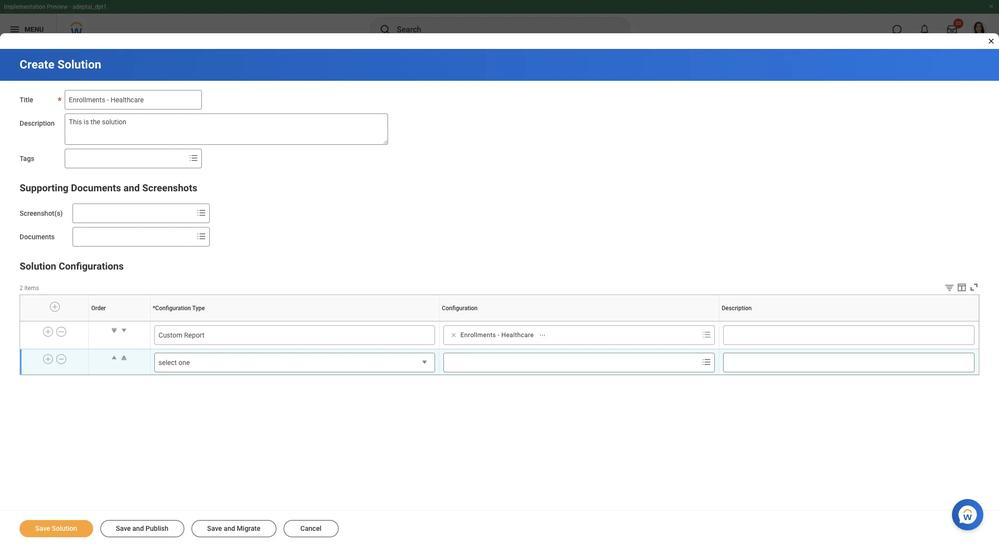 Task type: locate. For each thing, give the bounding box(es) containing it.
none text field inside solution configurations group
[[723, 353, 975, 373]]

save for save and publish
[[116, 525, 131, 533]]

description button
[[848, 322, 850, 322]]

2 prompts image from the top
[[196, 231, 207, 243]]

configuration button
[[577, 322, 581, 322]]

0 vertical spatial solution
[[57, 58, 101, 72]]

preview
[[47, 3, 68, 10]]

and
[[124, 182, 140, 194], [132, 525, 144, 533], [224, 525, 235, 533]]

1 vertical spatial order
[[119, 322, 120, 322]]

solution configurations button
[[20, 261, 124, 272]]

select
[[159, 359, 177, 367]]

order for order configuration type configuration description
[[119, 322, 120, 322]]

- left healthcare
[[498, 332, 500, 339]]

solution configurations group
[[20, 259, 981, 376]]

0 vertical spatial prompts image
[[196, 207, 207, 219]]

caret up image
[[109, 353, 119, 363]]

-
[[69, 3, 71, 10], [498, 332, 500, 339]]

0 vertical spatial order
[[91, 305, 106, 312]]

and left migrate
[[224, 525, 235, 533]]

solution inside button
[[52, 525, 77, 533]]

save and migrate
[[207, 525, 260, 533]]

select to filter grid data image
[[944, 283, 955, 293]]

1 vertical spatial prompts image
[[196, 231, 207, 243]]

plus image for caret up image
[[44, 355, 51, 364]]

documents
[[71, 182, 121, 194], [20, 233, 55, 241]]

- inside option
[[498, 332, 500, 339]]

2 horizontal spatial description
[[848, 322, 850, 322]]

title
[[20, 96, 33, 104]]

Screenshot(s) field
[[73, 205, 194, 222]]

0 vertical spatial plus image
[[44, 328, 51, 337]]

save inside 'save solution' button
[[35, 525, 50, 533]]

0 horizontal spatial type
[[192, 305, 205, 312]]

order up order 'column header'
[[91, 305, 106, 312]]

order for order
[[91, 305, 106, 312]]

2 vertical spatial prompts image
[[701, 357, 712, 369]]

documents down tags field
[[71, 182, 121, 194]]

- right preview
[[69, 3, 71, 10]]

2 items
[[20, 285, 39, 292]]

2 row element from the top
[[20, 322, 979, 350]]

one
[[179, 359, 190, 367]]

1 horizontal spatial type
[[295, 322, 296, 322]]

1 vertical spatial minus image
[[58, 355, 65, 364]]

and inside save and migrate button
[[224, 525, 235, 533]]

Tags field
[[65, 150, 186, 168]]

type right *
[[192, 305, 205, 312]]

2 horizontal spatial save
[[207, 525, 222, 533]]

2 minus image from the top
[[58, 355, 65, 364]]

save and publish
[[116, 525, 168, 533]]

save inside save and migrate button
[[207, 525, 222, 533]]

solution
[[57, 58, 101, 72], [20, 261, 56, 272], [52, 525, 77, 533]]

0 vertical spatial type
[[192, 305, 205, 312]]

related actions image
[[539, 332, 546, 339]]

1 vertical spatial prompts image
[[701, 329, 712, 341]]

create solution main content
[[0, 49, 999, 547]]

order up caret bottom 'image'
[[119, 322, 120, 322]]

save
[[35, 525, 50, 533], [116, 525, 131, 533], [207, 525, 222, 533]]

save solution button
[[20, 521, 93, 538]]

prompts image for documents
[[196, 231, 207, 243]]

row element
[[20, 296, 981, 322], [20, 322, 979, 350]]

supporting
[[20, 182, 69, 194]]

Title text field
[[64, 90, 202, 110]]

solution for save solution
[[52, 525, 77, 533]]

0 horizontal spatial description
[[20, 120, 55, 127]]

implementation
[[4, 3, 45, 10]]

1 horizontal spatial save
[[116, 525, 131, 533]]

0 vertical spatial documents
[[71, 182, 121, 194]]

2 plus image from the top
[[44, 355, 51, 364]]

1 horizontal spatial order
[[119, 322, 120, 322]]

2 save from the left
[[116, 525, 131, 533]]

publish
[[146, 525, 168, 533]]

save for save and migrate
[[207, 525, 222, 533]]

0 horizontal spatial -
[[69, 3, 71, 10]]

1 horizontal spatial -
[[498, 332, 500, 339]]

order
[[91, 305, 106, 312], [119, 322, 120, 322]]

0 vertical spatial minus image
[[58, 328, 65, 337]]

1 horizontal spatial description
[[722, 305, 752, 312]]

toolbar
[[937, 282, 980, 295]]

type up the select one popup button
[[295, 322, 296, 322]]

2 vertical spatial solution
[[52, 525, 77, 533]]

2 vertical spatial description
[[848, 322, 850, 322]]

0 vertical spatial row element
[[20, 296, 981, 322]]

1 vertical spatial row element
[[20, 322, 979, 350]]

click to view/edit grid preferences image
[[957, 282, 967, 293]]

workday assistant region
[[952, 496, 987, 531]]

and up screenshot(s) field
[[124, 182, 140, 194]]

1 minus image from the top
[[58, 328, 65, 337]]

plus image
[[44, 328, 51, 337], [44, 355, 51, 364]]

caret top image
[[119, 353, 129, 363]]

healthcare
[[501, 332, 534, 339]]

select one button
[[154, 353, 435, 374]]

1 vertical spatial plus image
[[44, 355, 51, 364]]

inbox large image
[[947, 25, 957, 34]]

1 prompts image from the top
[[196, 207, 207, 219]]

1 vertical spatial solution
[[20, 261, 56, 272]]

documents down screenshot(s)
[[20, 233, 55, 241]]

prompts image
[[187, 152, 199, 164], [701, 329, 712, 341], [701, 357, 712, 369]]

Documents field
[[73, 228, 194, 246]]

save for save solution
[[35, 525, 50, 533]]

1 vertical spatial type
[[295, 322, 296, 322]]

configurations
[[59, 261, 124, 272]]

type for order configuration type configuration description
[[295, 322, 296, 322]]

tags
[[20, 155, 34, 163]]

solution configurations
[[20, 261, 124, 272]]

type for * configuration type
[[192, 305, 205, 312]]

0 horizontal spatial documents
[[20, 233, 55, 241]]

type
[[192, 305, 205, 312], [295, 322, 296, 322]]

prompts image
[[196, 207, 207, 219], [196, 231, 207, 243]]

and inside save and publish button
[[132, 525, 144, 533]]

description
[[20, 120, 55, 127], [722, 305, 752, 312], [848, 322, 850, 322]]

0 vertical spatial -
[[69, 3, 71, 10]]

and for save and migrate
[[224, 525, 235, 533]]

3 save from the left
[[207, 525, 222, 533]]

1 plus image from the top
[[44, 328, 51, 337]]

x small image
[[449, 331, 459, 341]]

0 vertical spatial prompts image
[[187, 152, 199, 164]]

configuration
[[155, 305, 191, 312], [442, 305, 478, 312], [292, 322, 295, 322], [577, 322, 580, 322]]

and left publish
[[132, 525, 144, 533]]

0 horizontal spatial save
[[35, 525, 50, 533]]

configuration type button
[[292, 322, 297, 322]]

1 save from the left
[[35, 525, 50, 533]]

close environment banner image
[[988, 3, 994, 9]]

create solution dialog
[[0, 0, 999, 547]]

1 horizontal spatial documents
[[71, 182, 121, 194]]

plus image for caret bottom 'image'
[[44, 328, 51, 337]]

0 horizontal spatial order
[[91, 305, 106, 312]]

minus image
[[58, 328, 65, 337], [58, 355, 65, 364]]

implementation preview -   adeptai_dpt1
[[4, 3, 107, 10]]

None text field
[[723, 353, 975, 373]]

1 vertical spatial -
[[498, 332, 500, 339]]

save inside save and publish button
[[116, 525, 131, 533]]

1 row element from the top
[[20, 296, 981, 322]]



Task type: describe. For each thing, give the bounding box(es) containing it.
row element containing order
[[20, 296, 981, 322]]

adeptai_dpt1
[[73, 3, 107, 10]]

create solution
[[20, 58, 101, 72]]

solution for create solution
[[57, 58, 101, 72]]

caret down image
[[119, 326, 129, 336]]

enrollments
[[461, 332, 496, 339]]

prompts image for tags field
[[187, 152, 199, 164]]

save and migrate button
[[192, 521, 276, 538]]

profile logan mcneil element
[[966, 19, 993, 40]]

order column header
[[89, 322, 150, 322]]

items
[[24, 285, 39, 292]]

prompts image for screenshot(s)
[[196, 207, 207, 219]]

and for save and publish
[[132, 525, 144, 533]]

supporting documents and screenshots
[[20, 182, 197, 194]]

close create solution image
[[987, 37, 995, 45]]

solution inside group
[[20, 261, 56, 272]]

screenshots
[[142, 182, 197, 194]]

order configuration type configuration description
[[119, 322, 850, 322]]

notifications large image
[[920, 25, 930, 34]]

action bar region
[[0, 511, 999, 547]]

enrollments - healthcare, press delete to clear value. option
[[447, 330, 551, 342]]

minus image for plus icon related to caret up image
[[58, 355, 65, 364]]

enrollments - healthcare element
[[461, 331, 534, 340]]

prompts image for configuration field
[[701, 357, 712, 369]]

*
[[153, 305, 155, 312]]

enrollments - healthcare
[[461, 332, 534, 339]]

cancel button
[[284, 521, 338, 538]]

plus image
[[51, 303, 58, 311]]

save and publish button
[[100, 521, 184, 538]]

toolbar inside solution configurations group
[[937, 282, 980, 295]]

2
[[20, 285, 23, 292]]

search image
[[379, 24, 391, 35]]

minus image for plus icon corresponding to caret bottom 'image'
[[58, 328, 65, 337]]

Configuration field
[[444, 354, 698, 372]]

supporting documents and screenshots group
[[20, 180, 980, 247]]

and inside supporting documents and screenshots group
[[124, 182, 140, 194]]

cancel
[[300, 525, 321, 533]]

1 vertical spatial description
[[722, 305, 752, 312]]

1 vertical spatial documents
[[20, 233, 55, 241]]

create
[[20, 58, 54, 72]]

Description text field
[[64, 114, 388, 145]]

0 vertical spatial description
[[20, 120, 55, 127]]

fullscreen image
[[969, 282, 980, 293]]

row element containing enrollments - healthcare
[[20, 322, 979, 350]]

caret bottom image
[[109, 326, 119, 336]]

migrate
[[237, 525, 260, 533]]

select one
[[159, 359, 190, 367]]

* configuration type
[[153, 305, 205, 312]]

implementation preview -   adeptai_dpt1 banner
[[0, 0, 999, 45]]

- inside banner
[[69, 3, 71, 10]]

supporting documents and screenshots button
[[20, 182, 197, 194]]

save solution
[[35, 525, 77, 533]]

screenshot(s)
[[20, 210, 63, 218]]



Task type: vqa. For each thing, say whether or not it's contained in the screenshot.
'Rated Learning' inside the Rated Learning Column Header
no



